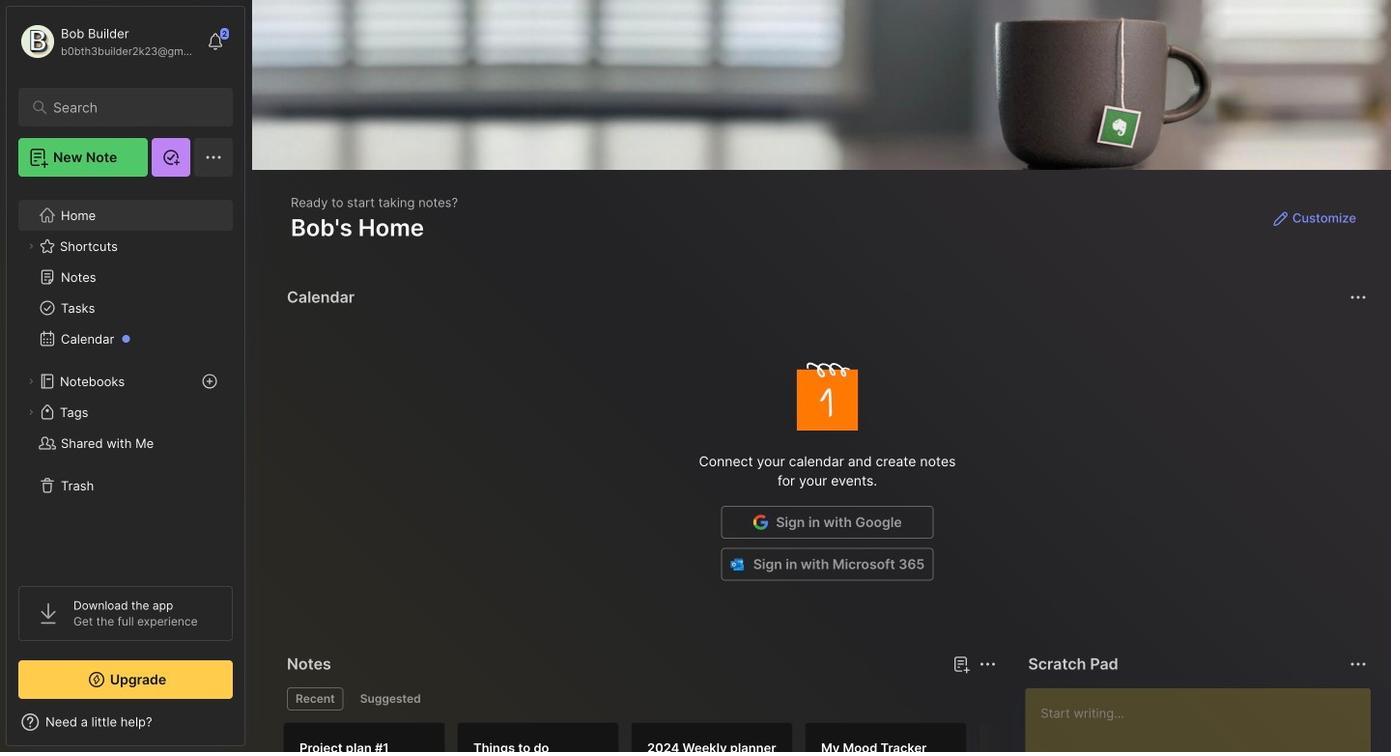 Task type: vqa. For each thing, say whether or not it's contained in the screenshot.
Click to collapse ICON
yes



Task type: locate. For each thing, give the bounding box(es) containing it.
1 horizontal spatial tab
[[351, 688, 430, 711]]

Search text field
[[53, 99, 207, 117]]

None search field
[[53, 96, 207, 119]]

tree
[[7, 188, 244, 569]]

Account field
[[18, 22, 197, 61]]

Start writing… text field
[[1041, 689, 1370, 753]]

row group
[[283, 723, 1153, 753]]

1 tab from the left
[[287, 688, 344, 711]]

WHAT'S NEW field
[[7, 707, 244, 738]]

tab list
[[287, 688, 993, 711]]

0 horizontal spatial tab
[[287, 688, 344, 711]]

tab
[[287, 688, 344, 711], [351, 688, 430, 711]]



Task type: describe. For each thing, give the bounding box(es) containing it.
click to collapse image
[[244, 717, 258, 740]]

more actions image
[[1347, 286, 1370, 309]]

none search field inside main element
[[53, 96, 207, 119]]

expand notebooks image
[[25, 376, 37, 387]]

expand tags image
[[25, 407, 37, 418]]

2 tab from the left
[[351, 688, 430, 711]]

tree inside main element
[[7, 188, 244, 569]]

More actions field
[[1345, 284, 1372, 311]]

main element
[[0, 0, 251, 753]]



